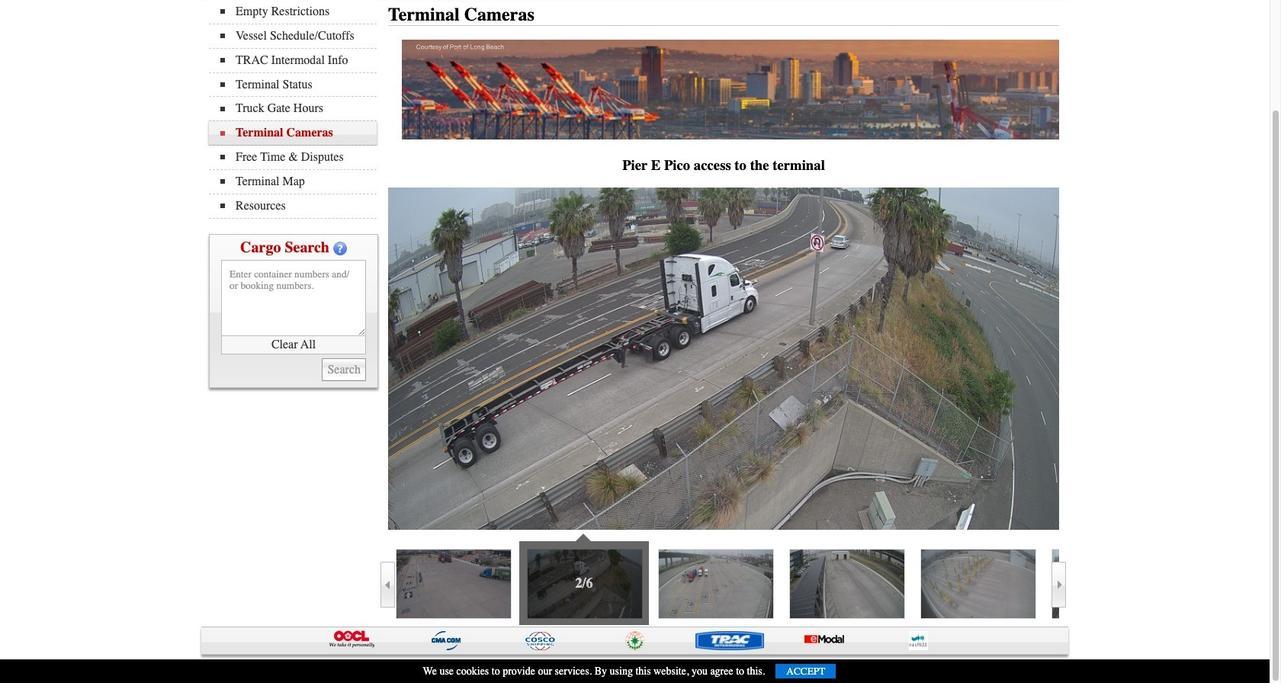 Task type: describe. For each thing, give the bounding box(es) containing it.
Enter container numbers and/ or booking numbers.  text field
[[221, 260, 366, 336]]



Task type: locate. For each thing, give the bounding box(es) containing it.
None submit
[[322, 358, 366, 381]]

menu bar
[[209, 0, 385, 219]]



Task type: vqa. For each thing, say whether or not it's contained in the screenshot.
submit
yes



